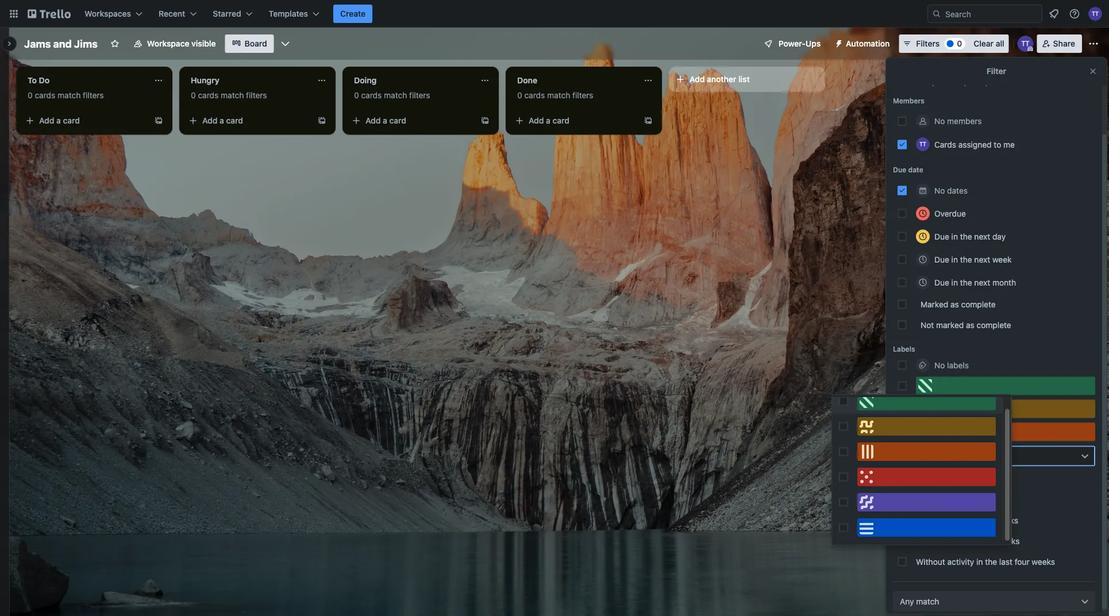 Task type: locate. For each thing, give the bounding box(es) containing it.
in down "color: red, title: none" image
[[942, 495, 948, 504]]

1 vertical spatial no
[[935, 185, 945, 195]]

complete down marked as complete
[[977, 320, 1012, 329]]

0 cards match filters down to do text field on the top
[[28, 91, 104, 100]]

activity
[[948, 557, 975, 566]]

and left jims
[[53, 37, 72, 50]]

0 cards match filters for to do
[[28, 91, 104, 100]]

1 horizontal spatial create from template… image
[[317, 116, 327, 125]]

0 down the 'done'
[[517, 91, 522, 100]]

card down "done" text field
[[553, 116, 570, 125]]

1 cards from the left
[[35, 91, 55, 100]]

a down hungry text field
[[220, 116, 224, 125]]

add
[[690, 74, 705, 84], [39, 116, 54, 125], [202, 116, 218, 125], [366, 116, 381, 125], [529, 116, 544, 125]]

workspace visible
[[147, 39, 216, 48]]

the up due in the next week
[[961, 231, 973, 241]]

create from template… image
[[481, 116, 490, 125], [644, 116, 653, 125]]

in up without
[[942, 536, 948, 546]]

2 add a card button from the left
[[184, 112, 313, 130]]

2 card from the left
[[226, 116, 243, 125]]

3 0 cards match filters from the left
[[354, 91, 430, 100]]

1 0 cards match filters from the left
[[28, 91, 104, 100]]

add a card button for to do
[[21, 112, 149, 130]]

due for due in the next day
[[935, 231, 950, 241]]

card for hungry
[[226, 116, 243, 125]]

1 vertical spatial terry turtle (terryturtle) image
[[916, 137, 930, 151]]

assigned
[[959, 139, 992, 149]]

recent button
[[152, 5, 204, 23]]

jams and jims
[[24, 37, 98, 50]]

and inside text box
[[53, 37, 72, 50]]

create from template… image
[[154, 116, 163, 125], [317, 116, 327, 125]]

1 horizontal spatial create from template… image
[[644, 116, 653, 125]]

no members
[[935, 116, 982, 126]]

1 add a card from the left
[[39, 116, 80, 125]]

in down overdue
[[952, 231, 958, 241]]

0 cards match filters down hungry text field
[[191, 91, 267, 100]]

add another list
[[690, 74, 750, 84]]

match down hungry text field
[[221, 91, 244, 100]]

due in the next day
[[935, 231, 1006, 241]]

next for day
[[975, 231, 991, 241]]

members
[[893, 96, 925, 104]]

next
[[975, 231, 991, 241], [975, 254, 991, 264], [975, 277, 991, 287]]

terry turtle (terryturtle) image left the cards
[[916, 137, 930, 151]]

in down active in the last week
[[942, 515, 948, 525]]

next left day
[[975, 231, 991, 241]]

labels for no labels
[[948, 360, 969, 370]]

1 active from the top
[[916, 495, 939, 504]]

card for doing
[[390, 116, 407, 125]]

card for done
[[553, 116, 570, 125]]

0 vertical spatial week
[[993, 254, 1012, 264]]

next left month
[[975, 277, 991, 287]]

1 next from the top
[[975, 231, 991, 241]]

match for to do
[[58, 91, 81, 100]]

2 create from template… image from the left
[[317, 116, 327, 125]]

labels,
[[968, 79, 988, 86]]

1 horizontal spatial four
[[1015, 557, 1030, 566]]

due left date
[[893, 166, 907, 174]]

in
[[952, 231, 958, 241], [952, 254, 958, 264], [952, 277, 958, 287], [942, 495, 948, 504], [942, 515, 948, 525], [942, 536, 948, 546], [977, 557, 983, 566]]

no
[[935, 116, 945, 126], [935, 185, 945, 195], [935, 360, 945, 370]]

active
[[916, 495, 939, 504], [916, 515, 939, 525], [916, 536, 939, 546]]

4 a from the left
[[546, 116, 551, 125]]

match
[[58, 91, 81, 100], [221, 91, 244, 100], [384, 91, 407, 100], [547, 91, 571, 100], [917, 597, 940, 606]]

next up due in the next month
[[975, 254, 991, 264]]

cards down the doing
[[361, 91, 382, 100]]

Hungry text field
[[184, 71, 310, 90]]

the down due in the next day
[[961, 254, 973, 264]]

date
[[909, 166, 924, 174]]

filters down hungry text field
[[246, 91, 267, 100]]

0 horizontal spatial create from template… image
[[154, 116, 163, 125]]

terry turtle (terryturtle) image
[[1018, 36, 1034, 52], [916, 137, 930, 151]]

due for due date
[[893, 166, 907, 174]]

close popover image
[[1089, 67, 1098, 76]]

weeks for active in the last four weeks
[[997, 536, 1020, 546]]

3 card from the left
[[390, 116, 407, 125]]

and down filter
[[990, 79, 1001, 86]]

0 cards match filters
[[28, 91, 104, 100], [191, 91, 267, 100], [354, 91, 430, 100], [517, 91, 594, 100]]

Done text field
[[511, 71, 637, 90]]

filters down "done" text field
[[573, 91, 594, 100]]

0 for to do
[[28, 91, 33, 100]]

create button
[[333, 5, 373, 23]]

back to home image
[[28, 5, 71, 23]]

1 vertical spatial next
[[975, 254, 991, 264]]

1 vertical spatial weeks
[[997, 536, 1020, 546]]

0 notifications image
[[1048, 7, 1061, 21]]

dates
[[948, 185, 968, 195]]

2 next from the top
[[975, 254, 991, 264]]

2 cards from the left
[[198, 91, 219, 100]]

4 add a card from the left
[[529, 116, 570, 125]]

terry turtle (terryturtle) image
[[1089, 7, 1103, 21]]

two
[[980, 515, 993, 525]]

add down the 'done'
[[529, 116, 544, 125]]

in for due in the next day
[[952, 231, 958, 241]]

any match
[[900, 597, 940, 606]]

0 cards match filters down doing 'text box' on the top left of the page
[[354, 91, 430, 100]]

labels for select labels
[[949, 451, 971, 461]]

labels down not marked as complete
[[948, 360, 969, 370]]

0 vertical spatial no
[[935, 116, 945, 126]]

the up marked as complete
[[961, 277, 973, 287]]

in for active in the last four weeks
[[942, 536, 948, 546]]

in right activity
[[977, 557, 983, 566]]

To Do text field
[[21, 71, 147, 90]]

4 card from the left
[[553, 116, 570, 125]]

labels
[[948, 360, 969, 370], [949, 451, 971, 461]]

due down due in the next day
[[935, 254, 950, 264]]

search image
[[933, 9, 942, 18]]

select labels
[[923, 451, 971, 461]]

1 vertical spatial and
[[990, 79, 1001, 86]]

a for done
[[546, 116, 551, 125]]

2 a from the left
[[220, 116, 224, 125]]

complete down due in the next month
[[962, 299, 996, 309]]

filters down to do text field on the top
[[83, 91, 104, 100]]

0 vertical spatial terry turtle (terryturtle) image
[[1018, 36, 1034, 52]]

due down overdue
[[935, 231, 950, 241]]

open information menu image
[[1069, 8, 1081, 20]]

no left dates
[[935, 185, 945, 195]]

in down due in the next day
[[952, 254, 958, 264]]

1 vertical spatial as
[[967, 320, 975, 329]]

1 a from the left
[[56, 116, 61, 125]]

1 vertical spatial labels
[[949, 451, 971, 461]]

add down the doing
[[366, 116, 381, 125]]

0 horizontal spatial create from template… image
[[481, 116, 490, 125]]

3 cards from the left
[[361, 91, 382, 100]]

the up activity
[[950, 536, 962, 546]]

terry turtle (terryturtle) image right "all"
[[1018, 36, 1034, 52]]

last left two at right
[[964, 515, 978, 525]]

filters down doing 'text box' on the top left of the page
[[409, 91, 430, 100]]

starred button
[[206, 5, 260, 23]]

0 vertical spatial active
[[916, 495, 939, 504]]

last down active in the last two weeks
[[964, 536, 978, 546]]

active down color: purple, title: none image
[[916, 515, 939, 525]]

3 a from the left
[[383, 116, 387, 125]]

2 active from the top
[[916, 515, 939, 525]]

share
[[1054, 39, 1076, 48]]

add a card for hungry
[[202, 116, 243, 125]]

1 create from template… image from the left
[[481, 116, 490, 125]]

match down doing 'text box' on the top left of the page
[[384, 91, 407, 100]]

last up active in the last two weeks
[[964, 495, 978, 504]]

four
[[980, 536, 995, 546], [1015, 557, 1030, 566]]

3 active from the top
[[916, 536, 939, 546]]

2 no from the top
[[935, 185, 945, 195]]

0 horizontal spatial and
[[53, 37, 72, 50]]

a
[[56, 116, 61, 125], [220, 116, 224, 125], [383, 116, 387, 125], [546, 116, 551, 125]]

add a card for to do
[[39, 116, 80, 125]]

card for to do
[[63, 116, 80, 125]]

color: orange, title: none element
[[916, 423, 1096, 441]]

this member is an admin of this board. image
[[1028, 47, 1034, 52]]

power-ups button
[[756, 34, 828, 53]]

1 vertical spatial four
[[1015, 557, 1030, 566]]

color: yellow, title: none element
[[916, 400, 1096, 418]]

active for active in the last two weeks
[[916, 515, 939, 525]]

week up month
[[993, 254, 1012, 264]]

0 horizontal spatial four
[[980, 536, 995, 546]]

3 add a card from the left
[[366, 116, 407, 125]]

3 next from the top
[[975, 277, 991, 287]]

week
[[993, 254, 1012, 264], [980, 495, 999, 504]]

add a card
[[39, 116, 80, 125], [202, 116, 243, 125], [366, 116, 407, 125], [529, 116, 570, 125]]

to
[[994, 139, 1002, 149]]

0
[[957, 39, 963, 48], [28, 91, 33, 100], [191, 91, 196, 100], [354, 91, 359, 100], [517, 91, 522, 100]]

4 filters from the left
[[573, 91, 594, 100]]

add a card button down to do text field on the top
[[21, 112, 149, 130]]

2 vertical spatial active
[[916, 536, 939, 546]]

2 filters from the left
[[246, 91, 267, 100]]

cards
[[935, 139, 957, 149]]

last for four
[[964, 536, 978, 546]]

add a card for done
[[529, 116, 570, 125]]

2 vertical spatial no
[[935, 360, 945, 370]]

power-ups
[[779, 39, 821, 48]]

add a card down the doing
[[366, 116, 407, 125]]

0 down to
[[28, 91, 33, 100]]

cards down do
[[35, 91, 55, 100]]

marked as complete
[[921, 299, 996, 309]]

filters for done
[[573, 91, 594, 100]]

create from template… image for to do
[[154, 116, 163, 125]]

cards down the 'done'
[[525, 91, 545, 100]]

cards
[[35, 91, 55, 100], [198, 91, 219, 100], [361, 91, 382, 100], [525, 91, 545, 100]]

0 down the doing
[[354, 91, 359, 100]]

weeks
[[996, 515, 1019, 525], [997, 536, 1020, 546], [1032, 557, 1056, 566]]

complete
[[962, 299, 996, 309], [977, 320, 1012, 329]]

cards for done
[[525, 91, 545, 100]]

as
[[951, 299, 959, 309], [967, 320, 975, 329]]

due for due in the next week
[[935, 254, 950, 264]]

1 no from the top
[[935, 116, 945, 126]]

3 no from the top
[[935, 360, 945, 370]]

4 0 cards match filters from the left
[[517, 91, 594, 100]]

due up marked
[[935, 277, 950, 287]]

add down do
[[39, 116, 54, 125]]

no dates
[[935, 185, 968, 195]]

active up without
[[916, 536, 939, 546]]

1 add a card button from the left
[[21, 112, 149, 130]]

0 vertical spatial labels
[[948, 360, 969, 370]]

power-
[[779, 39, 806, 48]]

match down to do text field on the top
[[58, 91, 81, 100]]

filters
[[83, 91, 104, 100], [246, 91, 267, 100], [409, 91, 430, 100], [573, 91, 594, 100]]

no for no dates
[[935, 185, 945, 195]]

add a card down hungry
[[202, 116, 243, 125]]

0 for hungry
[[191, 91, 196, 100]]

switch to… image
[[8, 8, 20, 20]]

hungry
[[191, 76, 220, 85]]

the down active in the last week
[[950, 515, 962, 525]]

due date
[[893, 166, 924, 174]]

2 0 cards match filters from the left
[[191, 91, 267, 100]]

match for doing
[[384, 91, 407, 100]]

add a card button down hungry text field
[[184, 112, 313, 130]]

automation button
[[830, 34, 897, 53]]

not
[[921, 320, 934, 329]]

1 vertical spatial active
[[916, 515, 939, 525]]

1 card from the left
[[63, 116, 80, 125]]

0 vertical spatial complete
[[962, 299, 996, 309]]

clear all button
[[969, 34, 1009, 53]]

and
[[53, 37, 72, 50], [990, 79, 1001, 86]]

add down hungry
[[202, 116, 218, 125]]

card
[[63, 116, 80, 125], [226, 116, 243, 125], [390, 116, 407, 125], [553, 116, 570, 125]]

in up marked as complete
[[952, 277, 958, 287]]

2 create from template… image from the left
[[644, 116, 653, 125]]

4 cards from the left
[[525, 91, 545, 100]]

cards for doing
[[361, 91, 382, 100]]

0 cards match filters down "done" text field
[[517, 91, 594, 100]]

color: green, title: none image
[[858, 392, 996, 411]]

sm image
[[830, 34, 846, 51]]

a down doing 'text box' on the top left of the page
[[383, 116, 387, 125]]

card down hungry text field
[[226, 116, 243, 125]]

2 vertical spatial next
[[975, 277, 991, 287]]

add a card button
[[21, 112, 149, 130], [184, 112, 313, 130], [347, 112, 476, 130], [511, 112, 639, 130]]

3 filters from the left
[[409, 91, 430, 100]]

next for month
[[975, 277, 991, 287]]

add a card down the 'done'
[[529, 116, 570, 125]]

match for hungry
[[221, 91, 244, 100]]

visible
[[192, 39, 216, 48]]

filters for hungry
[[246, 91, 267, 100]]

0 vertical spatial and
[[53, 37, 72, 50]]

the
[[961, 231, 973, 241], [961, 254, 973, 264], [961, 277, 973, 287], [950, 495, 962, 504], [950, 515, 962, 525], [950, 536, 962, 546], [986, 557, 998, 566]]

due
[[893, 166, 907, 174], [935, 231, 950, 241], [935, 254, 950, 264], [935, 277, 950, 287]]

templates
[[269, 9, 308, 18]]

no up color: green, title: none image at the right bottom of the page
[[935, 360, 945, 370]]

not marked as complete
[[921, 320, 1012, 329]]

1 create from template… image from the left
[[154, 116, 163, 125]]

1 horizontal spatial as
[[967, 320, 975, 329]]

add for done
[[529, 116, 544, 125]]

card down doing 'text box' on the top left of the page
[[390, 116, 407, 125]]

activity
[[893, 476, 919, 484]]

last for two
[[964, 515, 978, 525]]

4 add a card button from the left
[[511, 112, 639, 130]]

add a card button for done
[[511, 112, 639, 130]]

no labels
[[935, 360, 969, 370]]

match right any
[[917, 597, 940, 606]]

3 add a card button from the left
[[347, 112, 476, 130]]

search
[[893, 79, 914, 86]]

a down to do text field on the top
[[56, 116, 61, 125]]

marked
[[937, 320, 964, 329]]

cards down hungry
[[198, 91, 219, 100]]

active for active in the last four weeks
[[916, 536, 939, 546]]

week up two at right
[[980, 495, 999, 504]]

add a card button for hungry
[[184, 112, 313, 130]]

0 left "clear"
[[957, 39, 963, 48]]

0 for doing
[[354, 91, 359, 100]]

0 down hungry
[[191, 91, 196, 100]]

add a card down do
[[39, 116, 80, 125]]

jams
[[24, 37, 51, 50]]

add for to do
[[39, 116, 54, 125]]

no for no labels
[[935, 360, 945, 370]]

add a card button down "done" text field
[[511, 112, 639, 130]]

no up the cards
[[935, 116, 945, 126]]

active down "color: red, title: none" image
[[916, 495, 939, 504]]

done
[[517, 76, 538, 85]]

2 add a card from the left
[[202, 116, 243, 125]]

a down "done" text field
[[546, 116, 551, 125]]

0 vertical spatial next
[[975, 231, 991, 241]]

add a card button down doing 'text box' on the top left of the page
[[347, 112, 476, 130]]

workspace
[[147, 39, 189, 48]]

add for hungry
[[202, 116, 218, 125]]

1 vertical spatial week
[[980, 495, 999, 504]]

the up active in the last two weeks
[[950, 495, 962, 504]]

color: green, title: none element
[[916, 377, 1096, 395]]

match down "done" text field
[[547, 91, 571, 100]]

1 filters from the left
[[83, 91, 104, 100]]

card down to do text field on the top
[[63, 116, 80, 125]]

0 horizontal spatial as
[[951, 299, 959, 309]]

filter
[[987, 66, 1007, 76]]

add left another
[[690, 74, 705, 84]]

0 vertical spatial weeks
[[996, 515, 1019, 525]]

labels right "select"
[[949, 451, 971, 461]]

star or unstar board image
[[110, 39, 120, 48]]



Task type: describe. For each thing, give the bounding box(es) containing it.
labels
[[893, 345, 916, 353]]

members
[[948, 116, 982, 126]]

1 vertical spatial complete
[[977, 320, 1012, 329]]

color: yellow, title: none image
[[858, 417, 996, 436]]

last down the active in the last four weeks
[[1000, 557, 1013, 566]]

another
[[707, 74, 737, 84]]

0 cards match filters for doing
[[354, 91, 430, 100]]

color: red, title: none image
[[858, 468, 996, 486]]

a for to do
[[56, 116, 61, 125]]

0 for done
[[517, 91, 522, 100]]

Doing text field
[[347, 71, 474, 90]]

the for active in the last two weeks
[[950, 515, 962, 525]]

the right activity
[[986, 557, 998, 566]]

search cards, members, labels, and more.
[[893, 79, 1020, 86]]

to
[[28, 76, 37, 85]]

clear all
[[974, 39, 1005, 48]]

next for week
[[975, 254, 991, 264]]

more.
[[1003, 79, 1020, 86]]

0 cards match filters for done
[[517, 91, 594, 100]]

color: purple, title: none image
[[858, 493, 996, 512]]

in for due in the next month
[[952, 277, 958, 287]]

0 cards match filters for hungry
[[191, 91, 267, 100]]

the for active in the last week
[[950, 495, 962, 504]]

members,
[[937, 79, 967, 86]]

the for active in the last four weeks
[[950, 536, 962, 546]]

share button
[[1038, 34, 1083, 53]]

color: orange, title: none image
[[858, 443, 996, 461]]

without activity in the last four weeks
[[916, 557, 1056, 566]]

create from template… image for hungry
[[317, 116, 327, 125]]

filters for to do
[[83, 91, 104, 100]]

active in the last two weeks
[[916, 515, 1019, 525]]

in for active in the last two weeks
[[942, 515, 948, 525]]

Board name text field
[[18, 34, 103, 53]]

workspaces button
[[78, 5, 150, 23]]

active for active in the last week
[[916, 495, 939, 504]]

doing
[[354, 76, 377, 85]]

to do
[[28, 76, 50, 85]]

color: blue, title: none image
[[858, 519, 996, 537]]

the for due in the next month
[[961, 277, 973, 287]]

automation
[[846, 39, 890, 48]]

0 vertical spatial as
[[951, 299, 959, 309]]

last for week
[[964, 495, 978, 504]]

add for doing
[[366, 116, 381, 125]]

show menu image
[[1088, 38, 1100, 49]]

match for done
[[547, 91, 571, 100]]

filters
[[917, 39, 940, 48]]

week for due in the next week
[[993, 254, 1012, 264]]

the for due in the next day
[[961, 231, 973, 241]]

active in the last week
[[916, 495, 999, 504]]

cards for hungry
[[198, 91, 219, 100]]

weeks for active in the last two weeks
[[996, 515, 1019, 525]]

board link
[[225, 34, 274, 53]]

Search field
[[942, 5, 1042, 22]]

templates button
[[262, 5, 327, 23]]

cards assigned to me
[[935, 139, 1015, 149]]

add a card for doing
[[366, 116, 407, 125]]

active in the last four weeks
[[916, 536, 1020, 546]]

all
[[996, 39, 1005, 48]]

clear
[[974, 39, 994, 48]]

starred
[[213, 9, 241, 18]]

customize views image
[[280, 38, 291, 49]]

list
[[739, 74, 750, 84]]

0 horizontal spatial terry turtle (terryturtle) image
[[916, 137, 930, 151]]

any
[[900, 597, 914, 606]]

ups
[[806, 39, 821, 48]]

add inside button
[[690, 74, 705, 84]]

no for no members
[[935, 116, 945, 126]]

the for due in the next week
[[961, 254, 973, 264]]

filters for doing
[[409, 91, 430, 100]]

recent
[[159, 9, 185, 18]]

jims
[[74, 37, 98, 50]]

month
[[993, 277, 1017, 287]]

cards for to do
[[35, 91, 55, 100]]

1 horizontal spatial and
[[990, 79, 1001, 86]]

marked
[[921, 299, 949, 309]]

cards,
[[916, 79, 935, 86]]

add another list button
[[669, 67, 826, 92]]

primary element
[[0, 0, 1110, 28]]

a for doing
[[383, 116, 387, 125]]

create from template… image for done
[[644, 116, 653, 125]]

select
[[923, 451, 947, 461]]

due in the next month
[[935, 277, 1017, 287]]

in for active in the last week
[[942, 495, 948, 504]]

me
[[1004, 139, 1015, 149]]

workspace visible button
[[126, 34, 223, 53]]

2 vertical spatial weeks
[[1032, 557, 1056, 566]]

overdue
[[935, 208, 966, 218]]

a for hungry
[[220, 116, 224, 125]]

week for active in the last week
[[980, 495, 999, 504]]

0 vertical spatial four
[[980, 536, 995, 546]]

workspaces
[[85, 9, 131, 18]]

due in the next week
[[935, 254, 1012, 264]]

board
[[245, 39, 267, 48]]

create from template… image for doing
[[481, 116, 490, 125]]

in for due in the next week
[[952, 254, 958, 264]]

do
[[39, 76, 50, 85]]

1 horizontal spatial terry turtle (terryturtle) image
[[1018, 36, 1034, 52]]

create
[[340, 9, 366, 18]]

day
[[993, 231, 1006, 241]]

due for due in the next month
[[935, 277, 950, 287]]

without
[[916, 557, 946, 566]]

add a card button for doing
[[347, 112, 476, 130]]



Task type: vqa. For each thing, say whether or not it's contained in the screenshot.
a related to Done
yes



